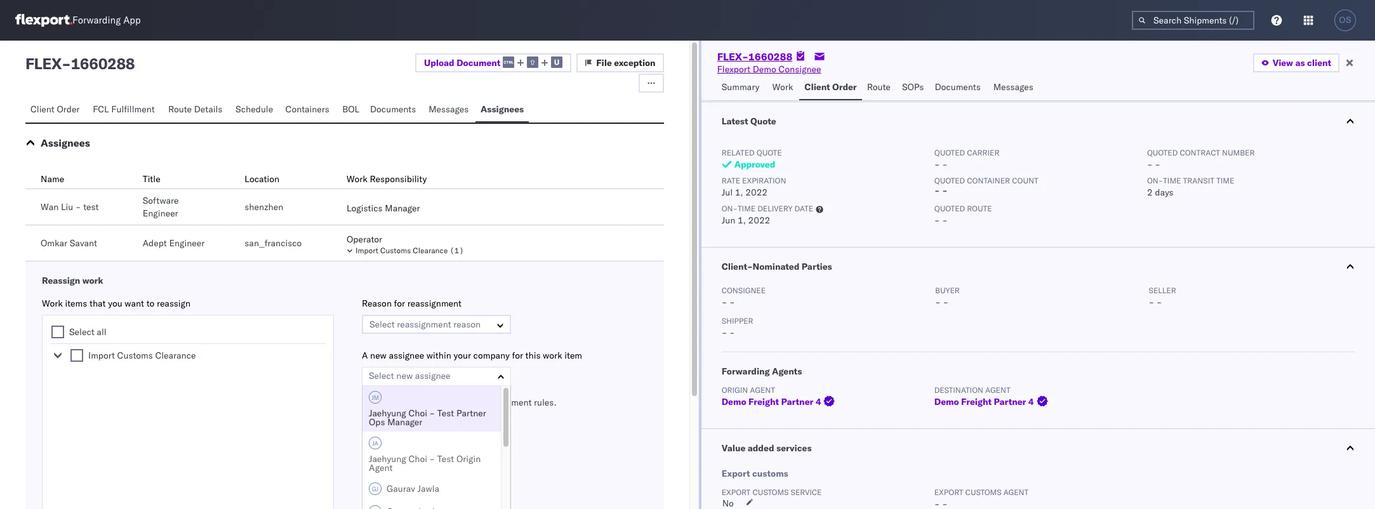 Task type: locate. For each thing, give the bounding box(es) containing it.
quoted left contract
[[1147, 148, 1178, 157]]

0 vertical spatial 2022
[[746, 187, 768, 198]]

count
[[1012, 176, 1039, 185]]

1 horizontal spatial messages button
[[988, 76, 1040, 100]]

demo freight partner 4 link down agents
[[722, 396, 838, 408]]

1 vertical spatial client order
[[30, 104, 80, 115]]

consignee up work button
[[779, 63, 821, 75]]

Search Shipments (/) text field
[[1132, 11, 1255, 30]]

shipper
[[722, 316, 753, 326]]

1 freight from the left
[[749, 396, 779, 408]]

0 vertical spatial work
[[772, 81, 793, 93]]

0 vertical spatial consignee
[[779, 63, 821, 75]]

quoted left carrier
[[935, 148, 965, 157]]

1 vertical spatial client
[[30, 104, 54, 115]]

2022 down on-time delivery date
[[748, 215, 770, 226]]

2 horizontal spatial demo
[[935, 396, 959, 408]]

2 vertical spatial work
[[42, 298, 63, 309]]

1 choi from the top
[[409, 408, 427, 419]]

0 horizontal spatial clearance
[[155, 350, 196, 361]]

new up action
[[396, 370, 413, 382]]

choi inside jaehyung choi - test partner ops manager
[[409, 408, 427, 419]]

origin down "forwarding agents"
[[722, 385, 748, 395]]

quoted down quoted carrier - -
[[935, 176, 965, 185]]

wan liu - test
[[41, 201, 99, 213]]

demo for destination agent
[[935, 396, 959, 408]]

import for import customs clearance                (1)
[[356, 246, 378, 255]]

consignee - -
[[722, 286, 766, 308]]

test for partner
[[437, 408, 454, 419]]

on- for on-time transit time 2 days
[[1147, 176, 1163, 185]]

clearance for import customs clearance                (1)
[[413, 246, 448, 255]]

test for origin
[[437, 453, 454, 465]]

engineer inside software engineer
[[143, 208, 178, 219]]

agent for origin agent
[[750, 385, 775, 395]]

jaehyung choi - test partner ops manager
[[369, 408, 486, 428]]

quoted for quoted carrier - -
[[935, 148, 965, 157]]

work inside button
[[772, 81, 793, 93]]

on- up 2
[[1147, 176, 1163, 185]]

- inside jaehyung choi - test origin agent
[[430, 453, 435, 465]]

agent
[[750, 385, 775, 395], [986, 385, 1011, 395], [1004, 488, 1029, 497]]

test right will
[[437, 408, 454, 419]]

for right reason
[[394, 298, 405, 309]]

1 vertical spatial origin
[[457, 453, 481, 465]]

2 4 from the left
[[1029, 396, 1034, 408]]

time for on-time transit time 2 days
[[1163, 176, 1181, 185]]

demo freight partner 4 down 'origin agent'
[[722, 396, 821, 408]]

jaehyung inside jaehyung choi - test origin agent
[[369, 453, 406, 465]]

work left "items"
[[42, 298, 63, 309]]

order for client order button to the right
[[833, 81, 857, 93]]

quoted container count - -
[[935, 176, 1039, 196]]

1 horizontal spatial clearance
[[413, 246, 448, 255]]

2022 down expiration
[[746, 187, 768, 198]]

0 vertical spatial forwarding
[[72, 14, 121, 26]]

0 horizontal spatial customs
[[117, 350, 153, 361]]

1 horizontal spatial documents
[[935, 81, 981, 93]]

quoted inside quoted route - -
[[935, 204, 965, 213]]

company
[[473, 350, 510, 361]]

agent right destination
[[986, 385, 1011, 395]]

0 vertical spatial on-
[[1147, 176, 1163, 185]]

forwarding left app
[[72, 14, 121, 26]]

expiration
[[742, 176, 786, 185]]

1660288 up flexport demo consignee on the right of the page
[[749, 50, 793, 63]]

consignee down client-
[[722, 286, 766, 295]]

forwarding for forwarding app
[[72, 14, 121, 26]]

list box
[[363, 386, 511, 509]]

schedule
[[236, 104, 273, 115]]

1 horizontal spatial freight
[[961, 396, 992, 408]]

documents right sops button
[[935, 81, 981, 93]]

document
[[457, 57, 501, 68]]

0 vertical spatial manager
[[385, 203, 420, 214]]

that
[[89, 298, 106, 309]]

jawla
[[418, 483, 439, 495]]

1 vertical spatial customs
[[117, 350, 153, 361]]

1 vertical spatial new
[[396, 370, 413, 382]]

clearance left (1)
[[413, 246, 448, 255]]

agent down "forwarding agents"
[[750, 385, 775, 395]]

0 horizontal spatial demo freight partner 4 link
[[722, 396, 838, 408]]

origin
[[722, 385, 748, 395], [457, 453, 481, 465]]

export for export customs agent
[[935, 488, 964, 497]]

engineer down software
[[143, 208, 178, 219]]

2 demo freight partner 4 from the left
[[935, 396, 1034, 408]]

0 vertical spatial 1,
[[735, 187, 743, 198]]

1 horizontal spatial demo freight partner 4 link
[[935, 396, 1051, 408]]

quoted for quoted container count - -
[[935, 176, 965, 185]]

1 vertical spatial on-
[[722, 204, 738, 213]]

flexport demo consignee
[[717, 63, 821, 75]]

2 horizontal spatial partner
[[994, 396, 1026, 408]]

1 horizontal spatial assignees button
[[476, 98, 529, 123]]

manager down responsibility on the top of page
[[385, 203, 420, 214]]

reassignment
[[407, 298, 462, 309], [397, 319, 451, 330]]

0 horizontal spatial demo
[[722, 396, 746, 408]]

0 horizontal spatial 1660288
[[71, 54, 135, 73]]

jaehyung down jm
[[369, 408, 406, 419]]

containers
[[285, 104, 329, 115]]

0 horizontal spatial time
[[738, 204, 756, 213]]

2 horizontal spatial work
[[772, 81, 793, 93]]

1 vertical spatial route
[[168, 104, 192, 115]]

documents button right "bol"
[[365, 98, 424, 123]]

0 horizontal spatial route
[[168, 104, 192, 115]]

shenzhen
[[245, 201, 283, 213]]

view
[[1273, 57, 1293, 69]]

demo down 'origin agent'
[[722, 396, 746, 408]]

customs for import customs clearance
[[117, 350, 153, 361]]

jaehyung down ja
[[369, 453, 406, 465]]

0 horizontal spatial consignee
[[722, 286, 766, 295]]

documents button right 'sops'
[[930, 76, 988, 100]]

quoted inside quoted carrier - -
[[935, 148, 965, 157]]

customs
[[380, 246, 411, 255], [117, 350, 153, 361]]

on-time transit time 2 days
[[1147, 176, 1235, 198]]

freight for destination
[[961, 396, 992, 408]]

0 horizontal spatial documents
[[370, 104, 416, 115]]

0 vertical spatial new
[[370, 350, 387, 361]]

flex - 1660288
[[25, 54, 135, 73]]

demo freight partner 4 link down destination agent at the bottom of page
[[935, 396, 1051, 408]]

quoted inside quoted container count - -
[[935, 176, 965, 185]]

2 demo freight partner 4 link from the left
[[935, 396, 1051, 408]]

1 vertical spatial engineer
[[169, 237, 205, 249]]

1 vertical spatial order
[[57, 104, 80, 115]]

freight down destination agent at the bottom of page
[[961, 396, 992, 408]]

1 demo freight partner 4 from the left
[[722, 396, 821, 408]]

messages down the "upload" on the top left of page
[[429, 104, 469, 115]]

1 demo freight partner 4 link from the left
[[722, 396, 838, 408]]

customs down "want"
[[117, 350, 153, 361]]

consignee inside "link"
[[779, 63, 821, 75]]

0 vertical spatial test
[[437, 408, 454, 419]]

flex-
[[717, 50, 749, 63]]

choi
[[409, 408, 427, 419], [409, 453, 427, 465]]

documents for documents button to the right
[[935, 81, 981, 93]]

2 choi from the top
[[409, 453, 427, 465]]

1 4 from the left
[[816, 396, 821, 408]]

0 horizontal spatial assignees
[[41, 137, 90, 149]]

1 horizontal spatial consignee
[[779, 63, 821, 75]]

transit
[[1183, 176, 1215, 185]]

import
[[356, 246, 378, 255], [88, 350, 115, 361]]

new
[[370, 350, 387, 361], [396, 370, 413, 382]]

clearance inside button
[[413, 246, 448, 255]]

client-
[[722, 261, 753, 272]]

0 vertical spatial assignee
[[389, 350, 424, 361]]

route left the details at the top left of page
[[168, 104, 192, 115]]

reason
[[362, 298, 392, 309]]

import down operator
[[356, 246, 378, 255]]

time up days
[[1163, 176, 1181, 185]]

1 vertical spatial assignees button
[[41, 137, 90, 149]]

1 horizontal spatial work
[[347, 173, 368, 185]]

client order button
[[800, 76, 862, 100], [25, 98, 88, 123]]

manager down will
[[387, 417, 423, 428]]

quoted for quoted contract number - - rate expiration jul 1, 2022
[[1147, 148, 1178, 157]]

manager inside jaehyung choi - test partner ops manager
[[387, 417, 423, 428]]

demo
[[753, 63, 776, 75], [722, 396, 746, 408], [935, 396, 959, 408]]

1 horizontal spatial assignees
[[481, 104, 524, 115]]

2 jaehyung from the top
[[369, 453, 406, 465]]

quoted inside 'quoted contract number - - rate expiration jul 1, 2022'
[[1147, 148, 1178, 157]]

messages button down the "upload" on the top left of page
[[424, 98, 476, 123]]

0 horizontal spatial documents button
[[365, 98, 424, 123]]

import inside button
[[356, 246, 378, 255]]

freight down 'origin agent'
[[749, 396, 779, 408]]

1 horizontal spatial customs
[[380, 246, 411, 255]]

0 horizontal spatial work
[[82, 275, 103, 286]]

assignees
[[481, 104, 524, 115], [41, 137, 90, 149]]

select for select new assignee
[[369, 370, 394, 382]]

forwarding up 'origin agent'
[[722, 366, 770, 377]]

quoted left route in the right of the page
[[935, 204, 965, 213]]

container
[[967, 176, 1010, 185]]

customs inside button
[[380, 246, 411, 255]]

messages up latest quote button
[[994, 81, 1034, 93]]

1 horizontal spatial work
[[543, 350, 562, 361]]

time right 'transit'
[[1217, 176, 1235, 185]]

time up jun 1, 2022
[[738, 204, 756, 213]]

partner right not
[[457, 408, 486, 419]]

containers button
[[280, 98, 337, 123]]

None checkbox
[[51, 326, 64, 338], [70, 349, 83, 362], [51, 326, 64, 338], [70, 349, 83, 362]]

client
[[1307, 57, 1332, 69]]

on- up 'jun'
[[722, 204, 738, 213]]

reassignment up 'select reassignment reason'
[[407, 298, 462, 309]]

os button
[[1331, 6, 1360, 35]]

test inside jaehyung choi - test origin agent
[[437, 453, 454, 465]]

1 vertical spatial 2022
[[748, 215, 770, 226]]

reassignment down reason for reassignment
[[397, 319, 451, 330]]

0 horizontal spatial origin
[[457, 453, 481, 465]]

gj
[[372, 485, 378, 492]]

1 horizontal spatial new
[[396, 370, 413, 382]]

import down all
[[88, 350, 115, 361]]

new right a
[[370, 350, 387, 361]]

clearance for import customs clearance
[[155, 350, 196, 361]]

order left the "fcl"
[[57, 104, 80, 115]]

approved
[[734, 159, 776, 170]]

0 horizontal spatial import
[[88, 350, 115, 361]]

rules.
[[534, 397, 557, 408]]

import customs clearance
[[88, 350, 196, 361]]

choi up gaurav jawla
[[409, 453, 427, 465]]

assignees button up name
[[41, 137, 90, 149]]

test inside jaehyung choi - test partner ops manager
[[437, 408, 454, 419]]

1 horizontal spatial import
[[356, 246, 378, 255]]

client order left the "fcl"
[[30, 104, 80, 115]]

jun
[[722, 215, 735, 226]]

impact
[[440, 397, 468, 408]]

1 horizontal spatial demo freight partner 4
[[935, 396, 1034, 408]]

shipper - -
[[722, 316, 753, 338]]

assignee down within
[[415, 370, 451, 382]]

demo down destination
[[935, 396, 959, 408]]

None field
[[369, 368, 372, 384]]

manager
[[385, 203, 420, 214], [387, 417, 423, 428]]

work right the this
[[543, 350, 562, 361]]

1 horizontal spatial client order button
[[800, 76, 862, 100]]

customs down operator
[[380, 246, 411, 255]]

jm
[[372, 394, 379, 401]]

forwarding for forwarding agents
[[722, 366, 770, 377]]

1 test from the top
[[437, 408, 454, 419]]

jul
[[722, 187, 733, 198]]

action
[[381, 397, 406, 408]]

choi inside jaehyung choi - test origin agent
[[409, 453, 427, 465]]

0 vertical spatial choi
[[409, 408, 427, 419]]

partner down destination agent at the bottom of page
[[994, 396, 1026, 408]]

0 horizontal spatial messages
[[429, 104, 469, 115]]

days
[[1155, 187, 1174, 198]]

2 freight from the left
[[961, 396, 992, 408]]

engineer
[[143, 208, 178, 219], [169, 237, 205, 249]]

0 vertical spatial import
[[356, 246, 378, 255]]

client right work button
[[805, 81, 830, 93]]

1 vertical spatial assignee
[[415, 370, 451, 382]]

1 horizontal spatial 4
[[1029, 396, 1034, 408]]

0 vertical spatial client order
[[805, 81, 857, 93]]

operator
[[347, 234, 382, 245]]

quoted
[[935, 148, 965, 157], [1147, 148, 1178, 157], [935, 176, 965, 185], [935, 204, 965, 213]]

1 vertical spatial for
[[512, 350, 523, 361]]

1 vertical spatial import
[[88, 350, 115, 361]]

0 vertical spatial jaehyung
[[369, 408, 406, 419]]

origin down the
[[457, 453, 481, 465]]

assignment
[[485, 397, 532, 408]]

documents for the left documents button
[[370, 104, 416, 115]]

0 horizontal spatial freight
[[749, 396, 779, 408]]

os
[[1339, 15, 1352, 25]]

1 vertical spatial clearance
[[155, 350, 196, 361]]

2022 inside 'quoted contract number - - rate expiration jul 1, 2022'
[[746, 187, 768, 198]]

0 vertical spatial order
[[833, 81, 857, 93]]

list box containing jaehyung choi - test partner ops manager
[[363, 386, 511, 509]]

1 horizontal spatial partner
[[781, 396, 814, 408]]

select down reason
[[370, 319, 395, 330]]

export customs service
[[722, 488, 822, 497]]

customs
[[752, 468, 788, 479], [753, 488, 789, 497], [966, 488, 1002, 497]]

1 vertical spatial assignees
[[41, 137, 90, 149]]

demo freight partner 4 down destination agent at the bottom of page
[[935, 396, 1034, 408]]

origin inside jaehyung choi - test origin agent
[[457, 453, 481, 465]]

clearance down reassign
[[155, 350, 196, 361]]

demo inside "link"
[[753, 63, 776, 75]]

select up jm
[[369, 370, 394, 382]]

work up that
[[82, 275, 103, 286]]

client order right work button
[[805, 81, 857, 93]]

software engineer
[[143, 195, 179, 219]]

nominated
[[753, 261, 800, 272]]

messages button
[[988, 76, 1040, 100], [424, 98, 476, 123]]

assignee for select new assignee
[[415, 370, 451, 382]]

1660288 down forwarding app
[[71, 54, 135, 73]]

0 vertical spatial documents
[[935, 81, 981, 93]]

0 horizontal spatial demo freight partner 4
[[722, 396, 821, 408]]

flexport demo consignee link
[[717, 63, 821, 76]]

0 vertical spatial origin
[[722, 385, 748, 395]]

jaehyung inside jaehyung choi - test partner ops manager
[[369, 408, 406, 419]]

2 test from the top
[[437, 453, 454, 465]]

as
[[1296, 57, 1305, 69]]

1 horizontal spatial order
[[833, 81, 857, 93]]

1 jaehyung from the top
[[369, 408, 406, 419]]

0 vertical spatial clearance
[[413, 246, 448, 255]]

work down flexport demo consignee on the right of the page
[[772, 81, 793, 93]]

1 vertical spatial test
[[437, 453, 454, 465]]

choi right action
[[409, 408, 427, 419]]

client down flex
[[30, 104, 54, 115]]

new for select
[[396, 370, 413, 382]]

1 horizontal spatial route
[[867, 81, 891, 93]]

related quote
[[722, 148, 782, 157]]

assignee
[[389, 350, 424, 361], [415, 370, 451, 382]]

order left the route button
[[833, 81, 857, 93]]

partner down agents
[[781, 396, 814, 408]]

1, right 'jun'
[[738, 215, 746, 226]]

work button
[[767, 76, 800, 100]]

select reassignment reason
[[370, 319, 481, 330]]

engineer right adept
[[169, 237, 205, 249]]

1 vertical spatial documents
[[370, 104, 416, 115]]

documents right 'bol' button
[[370, 104, 416, 115]]

1 vertical spatial work
[[347, 173, 368, 185]]

assignees button down upload document button
[[476, 98, 529, 123]]

0 vertical spatial customs
[[380, 246, 411, 255]]

to
[[146, 298, 154, 309]]

client order
[[805, 81, 857, 93], [30, 104, 80, 115]]

flexport. image
[[15, 14, 72, 27]]

0 horizontal spatial for
[[394, 298, 405, 309]]

this action will not impact the assignment rules.
[[362, 397, 557, 408]]

0 horizontal spatial work
[[42, 298, 63, 309]]

test up the jawla
[[437, 453, 454, 465]]

messages button up latest quote button
[[988, 76, 1040, 100]]

0 vertical spatial assignees
[[481, 104, 524, 115]]

engineer for adept engineer
[[169, 237, 205, 249]]

assignees up name
[[41, 137, 90, 149]]

adept
[[143, 237, 167, 249]]

agent for destination agent
[[986, 385, 1011, 395]]

route for route
[[867, 81, 891, 93]]

documents button
[[930, 76, 988, 100], [365, 98, 424, 123]]

1 horizontal spatial client
[[805, 81, 830, 93]]

1 horizontal spatial on-
[[1147, 176, 1163, 185]]

select for select all
[[69, 326, 94, 338]]

latest quote button
[[701, 102, 1375, 140]]

demo down flex-1660288 link
[[753, 63, 776, 75]]

omkar savant
[[41, 237, 97, 249]]

for left the this
[[512, 350, 523, 361]]

work up logistics
[[347, 173, 368, 185]]

wan
[[41, 201, 59, 213]]

route left 'sops'
[[867, 81, 891, 93]]

demo for origin agent
[[722, 396, 746, 408]]

assignees down upload document button
[[481, 104, 524, 115]]

1, right jul
[[735, 187, 743, 198]]

route
[[867, 81, 891, 93], [168, 104, 192, 115]]

assignee up "select new assignee" at left bottom
[[389, 350, 424, 361]]

on- inside on-time transit time 2 days
[[1147, 176, 1163, 185]]

select left all
[[69, 326, 94, 338]]

order for the leftmost client order button
[[57, 104, 80, 115]]

0 vertical spatial for
[[394, 298, 405, 309]]

0 vertical spatial messages
[[994, 81, 1034, 93]]

sops button
[[897, 76, 930, 100]]



Task type: vqa. For each thing, say whether or not it's contained in the screenshot.
second Resize Handle column header from the left
no



Task type: describe. For each thing, give the bounding box(es) containing it.
customs for import customs clearance                (1)
[[380, 246, 411, 255]]

related
[[722, 148, 755, 157]]

summary button
[[717, 76, 767, 100]]

added
[[748, 443, 774, 454]]

test
[[83, 201, 99, 213]]

location
[[245, 173, 280, 185]]

0 horizontal spatial client
[[30, 104, 54, 115]]

work items that you want to reassign
[[42, 298, 191, 309]]

jaehyung for agent
[[369, 453, 406, 465]]

destination
[[935, 385, 984, 395]]

on-time delivery date
[[722, 204, 813, 213]]

a new assignee within your company for this work item
[[362, 350, 582, 361]]

want
[[125, 298, 144, 309]]

work responsibility
[[347, 173, 427, 185]]

demo freight partner 4 for origin
[[722, 396, 821, 408]]

assignee for a new assignee within your company for this work item
[[389, 350, 424, 361]]

0 horizontal spatial assignees button
[[41, 137, 90, 149]]

customs for export customs
[[752, 468, 788, 479]]

forwarding app link
[[15, 14, 141, 27]]

quoted contract number - - rate expiration jul 1, 2022
[[722, 148, 1255, 198]]

route
[[967, 204, 992, 213]]

partner for destination agent
[[994, 396, 1026, 408]]

export customs
[[722, 468, 788, 479]]

4 for destination agent
[[1029, 396, 1034, 408]]

jun 1, 2022
[[722, 215, 770, 226]]

buyer
[[935, 286, 960, 295]]

work for work
[[772, 81, 793, 93]]

service
[[791, 488, 822, 497]]

1 horizontal spatial messages
[[994, 81, 1034, 93]]

1 horizontal spatial origin
[[722, 385, 748, 395]]

app
[[123, 14, 141, 26]]

bol
[[342, 104, 360, 115]]

1 horizontal spatial documents button
[[930, 76, 988, 100]]

partner inside jaehyung choi - test partner ops manager
[[457, 408, 486, 419]]

4 for origin agent
[[816, 396, 821, 408]]

liu
[[61, 201, 73, 213]]

export for export customs
[[722, 468, 750, 479]]

logistics
[[347, 203, 383, 214]]

not
[[425, 397, 438, 408]]

services
[[777, 443, 812, 454]]

demo freight partner 4 link for destination agent
[[935, 396, 1051, 408]]

exception
[[614, 57, 656, 69]]

jaehyung for ops
[[369, 408, 406, 419]]

delivery
[[758, 204, 793, 213]]

ja
[[372, 440, 378, 447]]

2 horizontal spatial time
[[1217, 176, 1235, 185]]

name
[[41, 173, 64, 185]]

quoted for quoted route - -
[[935, 204, 965, 213]]

route details button
[[163, 98, 231, 123]]

fulfillment
[[111, 104, 155, 115]]

select new assignee
[[369, 370, 451, 382]]

value
[[722, 443, 746, 454]]

1, inside 'quoted contract number - - rate expiration jul 1, 2022'
[[735, 187, 743, 198]]

flex-1660288 link
[[717, 50, 793, 63]]

work for work items that you want to reassign
[[42, 298, 63, 309]]

forwarding agents
[[722, 366, 802, 377]]

gaurav jawla
[[387, 483, 439, 495]]

ops
[[369, 417, 385, 428]]

0 horizontal spatial client order
[[30, 104, 80, 115]]

value added services button
[[701, 429, 1375, 467]]

destination agent
[[935, 385, 1011, 395]]

logistics manager
[[347, 203, 420, 214]]

partner for origin agent
[[781, 396, 814, 408]]

upload
[[424, 57, 454, 68]]

route for route details
[[168, 104, 192, 115]]

will
[[409, 397, 422, 408]]

demo freight partner 4 for destination
[[935, 396, 1034, 408]]

import for import customs clearance
[[88, 350, 115, 361]]

contract
[[1180, 148, 1220, 157]]

2
[[1147, 187, 1153, 198]]

agent
[[369, 462, 393, 474]]

parties
[[802, 261, 832, 272]]

1 vertical spatial reassignment
[[397, 319, 451, 330]]

1 vertical spatial consignee
[[722, 286, 766, 295]]

quoted carrier - -
[[935, 148, 1000, 170]]

export for export customs service
[[722, 488, 751, 497]]

0 horizontal spatial client order button
[[25, 98, 88, 123]]

1 vertical spatial 1,
[[738, 215, 746, 226]]

time for on-time delivery date
[[738, 204, 756, 213]]

1 vertical spatial messages
[[429, 104, 469, 115]]

work for work responsibility
[[347, 173, 368, 185]]

engineer for software engineer
[[143, 208, 178, 219]]

reason for reassignment
[[362, 298, 462, 309]]

reassign
[[157, 298, 191, 309]]

forwarding app
[[72, 14, 141, 26]]

import customs clearance                (1)
[[356, 246, 464, 255]]

rate
[[722, 176, 740, 185]]

items
[[65, 298, 87, 309]]

this
[[525, 350, 541, 361]]

client-nominated parties button
[[701, 248, 1375, 286]]

flex
[[25, 54, 62, 73]]

gaurav
[[387, 483, 415, 495]]

bol button
[[337, 98, 365, 123]]

all
[[97, 326, 106, 338]]

seller - -
[[1149, 286, 1176, 308]]

choi for ops
[[409, 408, 427, 419]]

reassign work
[[42, 275, 103, 286]]

number
[[1222, 148, 1255, 157]]

file
[[596, 57, 612, 69]]

flex-1660288
[[717, 50, 793, 63]]

adept engineer
[[143, 237, 205, 249]]

1 horizontal spatial client order
[[805, 81, 857, 93]]

0 vertical spatial client
[[805, 81, 830, 93]]

fcl fulfillment
[[93, 104, 155, 115]]

upload document button
[[415, 53, 572, 72]]

(1)
[[450, 246, 464, 255]]

quote
[[757, 148, 782, 157]]

summary
[[722, 81, 760, 93]]

details
[[194, 104, 222, 115]]

omkar
[[41, 237, 67, 249]]

- inside jaehyung choi - test partner ops manager
[[430, 408, 435, 419]]

customs for export customs agent
[[966, 488, 1002, 497]]

new for a
[[370, 350, 387, 361]]

0 horizontal spatial messages button
[[424, 98, 476, 123]]

import customs clearance                (1) button
[[347, 246, 571, 256]]

customs for export customs service
[[753, 488, 789, 497]]

1 horizontal spatial for
[[512, 350, 523, 361]]

choi for agent
[[409, 453, 427, 465]]

reason
[[454, 319, 481, 330]]

freight for origin
[[749, 396, 779, 408]]

you
[[108, 298, 122, 309]]

on- for on-time delivery date
[[722, 204, 738, 213]]

demo freight partner 4 link for origin agent
[[722, 396, 838, 408]]

agent down value added services button
[[1004, 488, 1029, 497]]

sops
[[902, 81, 924, 93]]

0 vertical spatial reassignment
[[407, 298, 462, 309]]

savant
[[70, 237, 97, 249]]

software
[[143, 195, 179, 206]]

origin agent
[[722, 385, 775, 395]]

select for select reassignment reason
[[370, 319, 395, 330]]

the
[[470, 397, 483, 408]]

upload document
[[424, 57, 501, 68]]

1 horizontal spatial 1660288
[[749, 50, 793, 63]]



